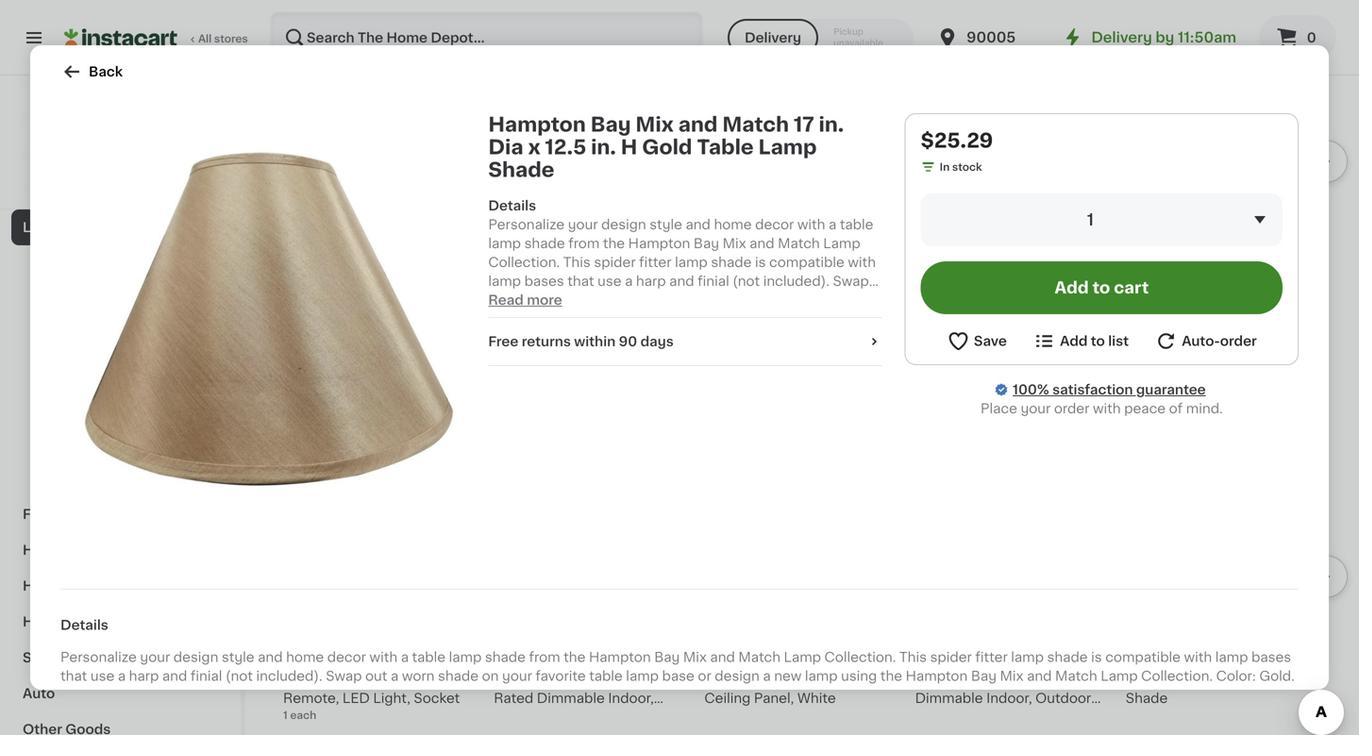 Task type: describe. For each thing, give the bounding box(es) containing it.
0 vertical spatial included).
[[763, 275, 830, 288]]

appliances link
[[11, 174, 229, 210]]

indoor, inside halo hlb 4 in. adjustable cct canless ic rated dimmable indoor, outdoor integrated led recessed light kit
[[987, 692, 1032, 705]]

shade up free returns within 90 days
[[561, 294, 602, 307]]

0 horizontal spatial bases
[[524, 275, 564, 288]]

suspended
[[705, 673, 780, 686]]

0 vertical spatial out
[[488, 294, 510, 307]]

place your order with peace of mind.
[[981, 402, 1223, 415]]

table up socket
[[412, 651, 446, 664]]

plaskolite 4 ft. x 2 ft. suspended egg crate light ceiling panel, white button
[[705, 424, 900, 708]]

to for cart
[[1093, 280, 1110, 296]]

0
[[1307, 31, 1316, 44]]

hampton inside hampton bay mix and match 17 in. dia x 12.5 in h eggshell finish linen round table lamp shade with spider fitter
[[705, 239, 767, 252]]

1 ft. from the left
[[784, 654, 798, 668]]

add for hampton bay mix and match 17 in. dia x 12.5 in h eggshell finish linen round table lamp shade with spider fitter
[[857, 25, 885, 38]]

0 horizontal spatial details
[[60, 619, 108, 632]]

mind.
[[1186, 402, 1223, 415]]

0 vertical spatial ceiling lighting link
[[11, 281, 229, 317]]

plumbing
[[23, 77, 87, 91]]

1 vertical spatial from
[[529, 651, 560, 664]]

0 horizontal spatial (not
[[226, 670, 253, 683]]

21
[[294, 214, 316, 234]]

6
[[612, 654, 621, 668]]

remote,
[[283, 692, 339, 705]]

plastic
[[394, 277, 438, 290]]

0 horizontal spatial home
[[286, 651, 324, 664]]

crate
[[813, 673, 849, 686]]

home & decor link
[[11, 532, 229, 568]]

0 horizontal spatial use
[[91, 670, 114, 683]]

linen
[[747, 277, 783, 290]]

hlb for series
[[536, 654, 564, 668]]

bay inside hampton bay 8 in. uplight accent brushed nickel table lamp with glass shade
[[1191, 239, 1217, 252]]

0 vertical spatial hampton bay mix and match 17 in. dia x 12.5 in. h gold table lamp shade
[[488, 115, 844, 180]]

0 vertical spatial worn
[[525, 294, 558, 307]]

1 vertical spatial color:
[[1216, 670, 1256, 683]]

1 horizontal spatial use
[[598, 275, 622, 288]]

satisfaction inside button
[[79, 182, 143, 192]]

peace
[[1124, 402, 1166, 415]]

1 horizontal spatial compatible
[[1106, 651, 1181, 664]]

heating
[[23, 580, 77, 593]]

with inside bell + howell 15.7 in. indoor white ceiling fan with remote, led light, socket 1 each
[[402, 673, 430, 686]]

indoor inside hampton bay 15 in. black wireless charging indoor table lamp with plastic shade
[[407, 258, 450, 271]]

accent
[[1126, 258, 1174, 271]]

hampton bay mix and match 17 in. dia x 12.5 in. h gold table lamp shade image
[[76, 128, 466, 519]]

1 vertical spatial out
[[365, 670, 387, 683]]

1 inside bell + howell 15.7 in. indoor white ceiling fan with remote, led light, socket 1 each
[[283, 711, 288, 721]]

2-1/4 in. fitter clear seeded glass oblong pendant lamp shade button
[[1126, 424, 1322, 708]]

$ for hampton bay mix and match 17 in. dia x 12.5 in h eggshell finish linen round table lamp shade with spider fitter
[[708, 215, 715, 225]]

1 vertical spatial base
[[662, 670, 695, 683]]

with inside hampton bay mix and match 17 in. dia x 12.5 in h eggshell finish linen round table lamp shade with spider fitter
[[791, 296, 819, 309]]

shade left series
[[485, 651, 526, 664]]

a down household essentials 'link'
[[118, 670, 126, 683]]

order inside auto-order "button"
[[1220, 335, 1257, 348]]

collection. up crate
[[825, 651, 896, 664]]

collection. down "more"
[[529, 331, 600, 345]]

shade up finish
[[711, 256, 752, 269]]

1 vertical spatial harp
[[129, 670, 159, 683]]

with up spider
[[848, 256, 876, 269]]

household essentials link
[[11, 604, 229, 640]]

match inside hampton bay mix and match 17 in. dia x 12.5 in h eggshell finish linen round table lamp shade with spider fitter
[[854, 239, 896, 252]]

with inside hampton bay 15 in. black wireless charging indoor table lamp with plastic shade
[[362, 277, 390, 290]]

charging
[[343, 258, 403, 271]]

auto-order button
[[1155, 329, 1257, 353]]

0 vertical spatial that
[[568, 275, 594, 288]]

in. inside "2-1/4 in. fitter clear seeded glass oblong pendant lamp shade"
[[1162, 654, 1177, 668]]

dia inside item carousel region
[[529, 258, 551, 271]]

shade inside "2-1/4 in. fitter clear seeded glass oblong pendant lamp shade"
[[1126, 692, 1168, 705]]

0 vertical spatial using
[[615, 312, 651, 326]]

hlb for 4
[[958, 654, 986, 668]]

25 for hampton bay mix and match 17 in. dia x 12.5 in h eggshell finish linen round table lamp shade with spider fitter
[[715, 214, 741, 234]]

table inside hampton bay 8 in. uplight accent brushed nickel table lamp with glass shade
[[1280, 258, 1316, 271]]

egg
[[784, 673, 809, 686]]

1 vertical spatial personalize your design style and home decor with a table lamp shade from the hampton bay mix and match lamp collection. this spider fitter lamp shade is compatible with lamp bases that use a harp and finial (not included). swap out a worn shade on your favorite table lamp base or design a new lamp using the hampton bay mix and match lamp collection. color: gold.
[[60, 651, 1295, 683]]

outlets & lightswitches
[[34, 436, 193, 449]]

0 vertical spatial gold
[[642, 137, 692, 157]]

hampton bay 8 in. uplight accent brushed nickel table lamp with glass shade button
[[1126, 8, 1322, 293]]

indoor, inside halo hlb series 6 in. adjustable cct canless ic rated dimmable indoor, outdoor integrated led recessed light kit
[[608, 692, 654, 705]]

uplight
[[1251, 239, 1299, 252]]

fan
[[375, 673, 399, 686]]

with up in
[[797, 218, 825, 231]]

led inside halo hlb 4 in. adjustable cct canless ic rated dimmable indoor, outdoor integrated led recessed light kit
[[988, 711, 1015, 724]]

oblong
[[1166, 673, 1216, 686]]

dimmable inside halo hlb 4 in. adjustable cct canless ic rated dimmable indoor, outdoor integrated led recessed light kit
[[915, 692, 983, 705]]

2 horizontal spatial 17
[[794, 115, 814, 135]]

heating & cooling
[[23, 580, 147, 593]]

kit inside halo hlb series 6 in. adjustable cct canless ic rated dimmable indoor, outdoor integrated led recessed light kit
[[601, 730, 619, 735]]

1 horizontal spatial harp
[[636, 275, 666, 288]]

lighting link
[[11, 210, 229, 245]]

0 vertical spatial this
[[563, 256, 591, 269]]

add to list button
[[1033, 329, 1129, 353]]

29 for dia
[[743, 215, 757, 225]]

1 vertical spatial spider
[[930, 651, 972, 664]]

h inside hampton bay mix and match 17 in. dia x 12.5 in h eggshell finish linen round table lamp shade with spider fitter
[[822, 258, 833, 271]]

recessed inside halo hlb series 6 in. adjustable cct canless ic rated dimmable indoor, outdoor integrated led recessed light kit
[[494, 730, 560, 735]]

0 horizontal spatial new
[[548, 312, 575, 326]]

0 horizontal spatial ceiling lighting
[[34, 293, 137, 306]]

90
[[619, 335, 637, 348]]

the home depot logo image
[[102, 98, 138, 134]]

recessed inside halo hlb 4 in. adjustable cct canless ic rated dimmable indoor, outdoor integrated led recessed light kit
[[1018, 711, 1085, 724]]

delivery for delivery by 11:50am
[[1092, 31, 1152, 44]]

1 vertical spatial on
[[482, 670, 499, 683]]

shade inside hampton bay 15 in. black wireless charging indoor table lamp with plastic shade
[[283, 296, 325, 309]]

1 horizontal spatial on
[[605, 294, 622, 307]]

1 horizontal spatial 100%
[[1013, 383, 1049, 396]]

add to cart button
[[921, 261, 1283, 314]]

halo hlb 4 in. adjustable cct canless ic rated dimmable indoor, outdoor integrated led recessed light kit button
[[915, 424, 1111, 735]]

integrated inside halo hlb series 6 in. adjustable cct canless ic rated dimmable indoor, outdoor integrated led recessed light kit
[[553, 711, 622, 724]]

table up details button
[[697, 137, 754, 157]]

led inside bell + howell 15.7 in. indoor white ceiling fan with remote, led light, socket 1 each
[[343, 692, 370, 705]]

shade up socket
[[438, 670, 479, 683]]

days
[[641, 335, 674, 348]]

halo hlb series 6 in. adjustable cct canless ic rated dimmable indoor, outdoor integrated led recessed light kit
[[494, 654, 671, 735]]

light bulbs link
[[11, 353, 229, 389]]

a up eggshell
[[829, 218, 837, 231]]

with up fan
[[370, 651, 398, 664]]

glass inside "2-1/4 in. fitter clear seeded glass oblong pendant lamp shade"
[[1126, 673, 1163, 686]]

1 vertical spatial or
[[698, 670, 711, 683]]

add inside add to list button
[[1060, 335, 1088, 348]]

design down details button
[[601, 218, 646, 231]]

1 horizontal spatial personalize
[[488, 218, 565, 231]]

1 horizontal spatial from
[[568, 237, 600, 250]]

himalayan
[[915, 239, 985, 252]]

mix inside hampton bay mix and match 17 in. dia x 12.5 in h eggshell finish linen round table lamp shade with spider fitter
[[799, 239, 822, 252]]

$ for hampton bay 15 in. black wireless charging indoor table lamp with plastic shade
[[287, 215, 294, 225]]

the left 6
[[564, 651, 586, 664]]

0 horizontal spatial order
[[1054, 402, 1090, 415]]

shade inside hampton bay 8 in. uplight accent brushed nickel table lamp with glass shade
[[1238, 277, 1280, 290]]

0 vertical spatial swap
[[833, 275, 869, 288]]

canless inside halo hlb 4 in. adjustable cct canless ic rated dimmable indoor, outdoor integrated led recessed light kit
[[948, 673, 1001, 686]]

building supplies
[[23, 113, 141, 126]]

ic inside halo hlb series 6 in. adjustable cct canless ic rated dimmable indoor, outdoor integrated led recessed light kit
[[657, 673, 671, 686]]

all
[[198, 34, 212, 44]]

with down "100% satisfaction guarantee" link
[[1093, 402, 1121, 415]]

1 horizontal spatial base
[[785, 294, 818, 307]]

in. inside hampton bay 8 in. uplight accent brushed nickel table lamp with glass shade
[[1232, 239, 1248, 252]]

add button for hampton bay 8 in. uplight accent brushed nickel table lamp with glass shade
[[1243, 14, 1316, 48]]

add button for hampton bay 15 in. black wireless charging indoor table lamp with plastic shade
[[400, 14, 473, 48]]

a right 15.7
[[401, 651, 409, 664]]

item carousel region containing add
[[283, 416, 1348, 735]]

add to list
[[1060, 335, 1129, 348]]

ceiling inside plaskolite 4 ft. x 2 ft. suspended egg crate light ceiling panel, white
[[705, 692, 751, 705]]

$25.29
[[921, 131, 993, 151]]

1 horizontal spatial (not
[[733, 275, 760, 288]]

8.32
[[1026, 239, 1055, 252]]

1 horizontal spatial is
[[1091, 651, 1102, 664]]

bell + howell 15.7 in. indoor white ceiling fan with remote, led light, socket 1 each
[[283, 654, 461, 721]]

product group containing 21
[[283, 8, 479, 309]]

1 inside field
[[1087, 212, 1094, 228]]

ic inside halo hlb 4 in. adjustable cct canless ic rated dimmable indoor, outdoor integrated led recessed light kit
[[1004, 673, 1019, 686]]

crystal
[[915, 277, 963, 290]]

with inside hampton bay 8 in. uplight accent brushed nickel table lamp with glass shade
[[1167, 277, 1194, 290]]

household essentials
[[23, 615, 170, 629]]

integrated inside halo hlb 4 in. adjustable cct canless ic rated dimmable indoor, outdoor integrated led recessed light kit
[[915, 711, 984, 724]]

1 vertical spatial hampton bay mix and match 17 in. dia x 12.5 in. h gold table lamp shade
[[494, 239, 686, 290]]

1 horizontal spatial or
[[821, 294, 834, 307]]

a down "more"
[[537, 312, 544, 326]]

within
[[574, 335, 616, 348]]

free returns within 90 days
[[488, 335, 674, 348]]

x inside hampton bay mix and match 17 in. dia x 12.5 in h eggshell finish linen round table lamp shade with spider fitter
[[767, 258, 774, 271]]

4 $ from the left
[[919, 215, 926, 225]]

1 vertical spatial this
[[900, 651, 927, 664]]

bulbs
[[71, 364, 108, 378]]

0 horizontal spatial gold.
[[647, 331, 682, 345]]

natural
[[1041, 258, 1089, 271]]

heating & cooling link
[[11, 568, 229, 604]]

place
[[981, 402, 1017, 415]]

4 inside plaskolite 4 ft. x 2 ft. suspended egg crate light ceiling panel, white
[[772, 654, 780, 668]]

appliances
[[23, 185, 99, 198]]

back
[[89, 65, 123, 78]]

0 vertical spatial favorite
[[659, 294, 709, 307]]

a left "more"
[[514, 294, 522, 307]]

0 horizontal spatial personalize
[[60, 651, 137, 664]]

1 vertical spatial ceiling lighting link
[[283, 371, 449, 394]]

1 horizontal spatial ceiling lighting
[[283, 372, 449, 392]]

rated inside halo hlb 4 in. adjustable cct canless ic rated dimmable indoor, outdoor integrated led recessed light kit
[[1022, 673, 1062, 686]]

dia
[[739, 258, 763, 271]]

+
[[311, 654, 319, 668]]

& for flooring
[[82, 508, 93, 521]]

hampton bay 8 in. uplight accent brushed nickel table lamp with glass shade
[[1126, 239, 1316, 290]]

lightswitches
[[101, 436, 193, 449]]

100% satisfaction guarantee inside 100% satisfaction guarantee button
[[48, 182, 200, 192]]

delivery by 11:50am
[[1092, 31, 1237, 44]]

supplies
[[82, 113, 141, 126]]

1 vertical spatial swap
[[326, 670, 362, 683]]

cct inside halo hlb 4 in. adjustable cct canless ic rated dimmable indoor, outdoor integrated led recessed light kit
[[915, 673, 944, 686]]

a down 15.7
[[391, 670, 399, 683]]

with up oblong
[[1184, 651, 1212, 664]]

1 vertical spatial new
[[774, 670, 802, 683]]

plaskolite 4 ft. x 2 ft. suspended egg crate light ceiling panel, white
[[705, 654, 886, 705]]

1 horizontal spatial fitter
[[975, 651, 1008, 664]]

salt
[[966, 277, 991, 290]]

1 vertical spatial worn
[[402, 670, 435, 683]]

bay inside hampton bay 15 in. black wireless charging indoor table lamp with plastic shade
[[349, 239, 374, 252]]

led inside halo hlb series 6 in. adjustable cct canless ic rated dimmable indoor, outdoor integrated led recessed light kit
[[625, 711, 653, 724]]

design down read
[[488, 312, 533, 326]]

lighting inside lighting link
[[23, 221, 79, 234]]

more
[[527, 294, 562, 307]]

all stores link
[[64, 11, 249, 64]]

0 horizontal spatial favorite
[[536, 670, 586, 683]]

tile
[[96, 508, 121, 521]]

lamp inside hampton bay 8 in. uplight accent brushed nickel table lamp with glass shade
[[1126, 277, 1163, 290]]

the up the days
[[654, 312, 676, 326]]

details inside button
[[488, 199, 536, 212]]

0 vertical spatial compatible
[[769, 256, 845, 269]]

building supplies link
[[11, 102, 229, 138]]

2-
[[1126, 654, 1139, 668]]

0 vertical spatial spider
[[594, 256, 636, 269]]

1 horizontal spatial style
[[650, 218, 682, 231]]

100% satisfaction guarantee link
[[1013, 380, 1206, 399]]

round
[[787, 277, 830, 290]]

0 vertical spatial dia
[[488, 137, 523, 157]]

auto
[[23, 687, 55, 700]]

seeded
[[1257, 654, 1309, 668]]

0 horizontal spatial 17
[[494, 258, 507, 271]]

& for heating
[[80, 580, 91, 593]]

building
[[23, 113, 79, 126]]

outdoor lighting
[[34, 400, 147, 413]]

bay inside hampton bay mix and match 17 in. dia x 12.5 in h eggshell finish linen round table lamp shade with spider fitter
[[770, 239, 796, 252]]

safety
[[23, 651, 67, 665]]

1 vertical spatial gold.
[[1260, 670, 1295, 683]]

0 horizontal spatial that
[[60, 670, 87, 683]]

of
[[1169, 402, 1183, 415]]

list
[[1108, 335, 1129, 348]]

add for hampton bay mix and match 17 in. dia x 12.5 in. h gold table lamp shade
[[647, 25, 674, 38]]

$ 21 99
[[287, 214, 332, 234]]



Task type: locate. For each thing, give the bounding box(es) containing it.
1 horizontal spatial bases
[[1252, 651, 1291, 664]]

hampton
[[488, 115, 586, 135], [628, 237, 690, 250], [283, 239, 345, 252], [705, 239, 767, 252], [494, 239, 556, 252], [1126, 239, 1188, 252], [679, 312, 741, 326], [589, 651, 651, 664], [906, 670, 968, 683]]

by
[[1156, 31, 1175, 44]]

add button for hampton bay mix and match 17 in. dia x 12.5 in. h gold table lamp shade
[[611, 14, 684, 48]]

0 horizontal spatial worn
[[402, 670, 435, 683]]

and inside hampton bay mix and match 17 in. dia x 12.5 in h eggshell finish linen round table lamp shade with spider fitter
[[826, 239, 851, 252]]

1 vertical spatial ceiling lighting
[[283, 372, 449, 392]]

0 vertical spatial guarantee
[[145, 182, 200, 192]]

to left cart
[[1093, 280, 1110, 296]]

lamp inside "2-1/4 in. fitter clear seeded glass oblong pendant lamp shade"
[[1278, 673, 1315, 686]]

swap down howell
[[326, 670, 362, 683]]

guarantee down the hardware link
[[145, 182, 200, 192]]

12.5
[[545, 137, 586, 157], [778, 258, 804, 271], [565, 258, 591, 271]]

light bulbs
[[34, 364, 108, 378]]

17 inside hampton bay mix and match 17 in. dia x 12.5 in h eggshell finish linen round table lamp shade with spider fitter
[[705, 258, 718, 271]]

is up linen
[[755, 256, 766, 269]]

2 item carousel region from the top
[[283, 416, 1348, 735]]

& for outlets
[[87, 436, 97, 449]]

17 down service type group
[[794, 115, 814, 135]]

is left 2-
[[1091, 651, 1102, 664]]

in. inside himalayan glow 8.32 in. pink ionic hand carved natural crystal salt lamp
[[1059, 239, 1074, 252]]

1 vertical spatial finial
[[191, 670, 222, 683]]

2 ft. from the left
[[824, 654, 838, 668]]

collection. up read more button
[[488, 256, 560, 269]]

0 horizontal spatial fitter
[[705, 315, 740, 328]]

black
[[414, 239, 450, 252]]

dia
[[488, 137, 523, 157], [529, 258, 551, 271]]

0 horizontal spatial rated
[[494, 692, 534, 705]]

0 vertical spatial bases
[[524, 275, 564, 288]]

flooring & tile link
[[11, 497, 229, 532]]

1 up pink
[[1087, 212, 1094, 228]]

gold. down seeded
[[1260, 670, 1295, 683]]

29 for dia
[[532, 215, 546, 225]]

included). down in
[[763, 275, 830, 288]]

ceiling inside bell + howell 15.7 in. indoor white ceiling fan with remote, led light, socket 1 each
[[325, 673, 371, 686]]

gold down details button
[[627, 258, 659, 271]]

pink
[[1077, 239, 1105, 252]]

0 vertical spatial on
[[605, 294, 622, 307]]

favorite down series
[[536, 670, 586, 683]]

99
[[318, 215, 332, 225]]

table down finish
[[712, 294, 746, 307]]

hampton inside hampton bay 15 in. black wireless charging indoor table lamp with plastic shade
[[283, 239, 345, 252]]

1 vertical spatial is
[[1091, 651, 1102, 664]]

1 dimmable from the left
[[537, 692, 605, 705]]

0 vertical spatial fitter
[[705, 315, 740, 328]]

lighting inside outdoor lighting link
[[93, 400, 147, 413]]

adjustable inside halo hlb series 6 in. adjustable cct canless ic rated dimmable indoor, outdoor integrated led recessed light kit
[[494, 673, 564, 686]]

table
[[697, 137, 754, 157], [1280, 258, 1316, 271], [283, 277, 318, 290], [834, 277, 869, 290], [494, 277, 529, 290]]

indoor inside bell + howell 15.7 in. indoor white ceiling fan with remote, led light, socket 1 each
[[418, 654, 461, 668]]

household
[[23, 615, 97, 629]]

2 canless from the left
[[948, 673, 1001, 686]]

ceiling lighting link
[[11, 281, 229, 317], [283, 371, 449, 394]]

0 vertical spatial decor
[[755, 218, 794, 231]]

plaskolite
[[705, 654, 768, 668]]

& left tile
[[82, 508, 93, 521]]

using right "egg"
[[841, 670, 877, 683]]

lamp inside hampton bay mix and match 17 in. dia x 12.5 in h eggshell finish linen round table lamp shade with spider fitter
[[705, 296, 742, 309]]

halo hlb series 6 in. adjustable cct canless ic rated dimmable indoor, outdoor integrated led recessed light kit button
[[494, 424, 689, 735]]

0 horizontal spatial is
[[755, 256, 766, 269]]

worn up socket
[[402, 670, 435, 683]]

1 item carousel region from the top
[[283, 1, 1348, 341]]

out up free
[[488, 294, 510, 307]]

2 indoor, from the left
[[987, 692, 1032, 705]]

cct inside halo hlb series 6 in. adjustable cct canless ic rated dimmable indoor, outdoor integrated led recessed light kit
[[568, 673, 597, 686]]

style left bell
[[222, 651, 254, 664]]

1 horizontal spatial hlb
[[958, 654, 986, 668]]

with down "charging"
[[362, 277, 390, 290]]

fitter inside "2-1/4 in. fitter clear seeded glass oblong pendant lamp shade"
[[1180, 654, 1215, 668]]

adjustable inside halo hlb 4 in. adjustable cct canless ic rated dimmable indoor, outdoor integrated led recessed light kit
[[1020, 654, 1091, 668]]

0 vertical spatial outdoor
[[34, 400, 90, 413]]

a up panel,
[[763, 670, 771, 683]]

0 horizontal spatial canless
[[600, 673, 654, 686]]

0 vertical spatial personalize your design style and home decor with a table lamp shade from the hampton bay mix and match lamp collection. this spider fitter lamp shade is compatible with lamp bases that use a harp and finial (not included). swap out a worn shade on your favorite table lamp base or design a new lamp using the hampton bay mix and match lamp collection. color: gold.
[[488, 218, 876, 345]]

new down "more"
[[548, 312, 575, 326]]

glass inside hampton bay 8 in. uplight accent brushed nickel table lamp with glass shade
[[1198, 277, 1235, 290]]

base left 'suspended'
[[662, 670, 695, 683]]

0 vertical spatial use
[[598, 275, 622, 288]]

2 integrated from the left
[[915, 711, 984, 724]]

color: down clear
[[1216, 670, 1256, 683]]

delivery inside button
[[745, 31, 801, 44]]

fitter down finish
[[705, 315, 740, 328]]

dimmable inside halo hlb series 6 in. adjustable cct canless ic rated dimmable indoor, outdoor integrated led recessed light kit
[[537, 692, 605, 705]]

white inside plaskolite 4 ft. x 2 ft. suspended egg crate light ceiling panel, white
[[797, 692, 836, 705]]

1 horizontal spatial that
[[568, 275, 594, 288]]

with down brushed
[[1167, 277, 1194, 290]]

2 kit from the left
[[952, 730, 970, 735]]

color: right returns
[[604, 331, 644, 345]]

1 vertical spatial glass
[[1126, 673, 1163, 686]]

table inside hampton bay mix and match 17 in. dia x 12.5 in h eggshell finish linen round table lamp shade with spider fitter
[[834, 277, 869, 290]]

rated inside halo hlb series 6 in. adjustable cct canless ic rated dimmable indoor, outdoor integrated led recessed light kit
[[494, 692, 534, 705]]

& right home
[[67, 544, 78, 557]]

add button
[[400, 14, 473, 48], [611, 14, 684, 48], [822, 14, 894, 48], [1032, 14, 1105, 48], [1243, 14, 1316, 48], [400, 429, 473, 463]]

clear
[[1219, 654, 1254, 668]]

0 vertical spatial white
[[283, 673, 322, 686]]

light,
[[373, 692, 410, 705]]

free
[[488, 335, 519, 348]]

2 cct from the left
[[915, 673, 944, 686]]

halo inside halo hlb 4 in. adjustable cct canless ic rated dimmable indoor, outdoor integrated led recessed light kit
[[915, 654, 954, 668]]

plumbing link
[[11, 66, 229, 102]]

2
[[812, 654, 821, 668]]

2 halo from the left
[[915, 654, 954, 668]]

$ up finish
[[708, 215, 715, 225]]

2 ic from the left
[[1004, 673, 1019, 686]]

$ 25 29
[[708, 214, 757, 234], [498, 214, 546, 234]]

delivery for delivery
[[745, 31, 801, 44]]

gold inside item carousel region
[[627, 258, 659, 271]]

white inside bell + howell 15.7 in. indoor white ceiling fan with remote, led light, socket 1 each
[[283, 673, 322, 686]]

in. inside hampton bay mix and match 17 in. dia x 12.5 in h eggshell finish linen round table lamp shade with spider fitter
[[721, 258, 736, 271]]

2 hlb from the left
[[958, 654, 986, 668]]

glow
[[989, 239, 1023, 252]]

$ 25 29 up read more button
[[498, 214, 546, 234]]

series
[[568, 654, 609, 668]]

indoor down black
[[407, 258, 450, 271]]

2 25 from the left
[[505, 214, 531, 234]]

1 hlb from the left
[[536, 654, 564, 668]]

table inside hampton bay 15 in. black wireless charging indoor table lamp with plastic shade
[[283, 277, 318, 290]]

halo for adjustable
[[494, 654, 533, 668]]

compatible
[[769, 256, 845, 269], [1106, 651, 1181, 664]]

bases
[[524, 275, 564, 288], [1252, 651, 1291, 664]]

using up 90
[[615, 312, 651, 326]]

0 vertical spatial fitter
[[639, 256, 672, 269]]

compatible up round
[[769, 256, 845, 269]]

0 vertical spatial satisfaction
[[79, 182, 143, 192]]

light inside "link"
[[34, 364, 68, 378]]

0 vertical spatial home
[[714, 218, 752, 231]]

product group
[[283, 8, 479, 309], [494, 8, 689, 293], [705, 8, 900, 328], [915, 8, 1111, 293], [1126, 8, 1322, 293], [283, 424, 479, 723]]

returns
[[522, 335, 571, 348]]

0 vertical spatial indoor
[[407, 258, 450, 271]]

1 ic from the left
[[657, 673, 671, 686]]

table up read
[[494, 277, 529, 290]]

read
[[488, 294, 524, 307]]

table up eggshell
[[840, 218, 874, 231]]

hand
[[951, 258, 987, 271]]

flooring
[[23, 508, 79, 521]]

panel,
[[754, 692, 794, 705]]

light inside halo hlb 4 in. adjustable cct canless ic rated dimmable indoor, outdoor integrated led recessed light kit
[[915, 730, 949, 735]]

cct
[[568, 673, 597, 686], [915, 673, 944, 686]]

use
[[598, 275, 622, 288], [91, 670, 114, 683]]

out down 15.7
[[365, 670, 387, 683]]

finial
[[698, 275, 729, 288], [191, 670, 222, 683]]

eggshell
[[836, 258, 893, 271]]

0 vertical spatial style
[[650, 218, 682, 231]]

add for hampton bay 15 in. black wireless charging indoor table lamp with plastic shade
[[436, 25, 464, 38]]

100% satisfaction guarantee up place your order with peace of mind.
[[1013, 383, 1206, 396]]

using
[[615, 312, 651, 326], [841, 670, 877, 683]]

lamp inside hampton bay 15 in. black wireless charging indoor table lamp with plastic shade
[[322, 277, 359, 290]]

table up spider
[[834, 277, 869, 290]]

0 vertical spatial adjustable
[[1020, 654, 1091, 668]]

0 horizontal spatial color:
[[604, 331, 644, 345]]

25 for hampton bay mix and match 17 in. dia x 12.5 in. h gold table lamp shade
[[505, 214, 531, 234]]

0 horizontal spatial recessed
[[494, 730, 560, 735]]

design down plaskolite on the bottom right of page
[[715, 670, 760, 683]]

h right in
[[822, 258, 833, 271]]

$ 25 29 for hampton bay mix and match 17 in. dia x 12.5 in. h gold table lamp shade
[[498, 214, 546, 234]]

hampton inside hampton bay 8 in. uplight accent brushed nickel table lamp with glass shade
[[1126, 239, 1188, 252]]

1 kit from the left
[[601, 730, 619, 735]]

0 vertical spatial finial
[[698, 275, 729, 288]]

2 vertical spatial outdoor
[[494, 711, 550, 724]]

1 vertical spatial 100% satisfaction guarantee
[[1013, 383, 1206, 396]]

design
[[601, 218, 646, 231], [488, 312, 533, 326], [173, 651, 218, 664], [715, 670, 760, 683]]

0 horizontal spatial included).
[[256, 670, 323, 683]]

1 horizontal spatial included).
[[763, 275, 830, 288]]

with
[[797, 218, 825, 231], [848, 256, 876, 269], [362, 277, 390, 290], [1167, 277, 1194, 290], [791, 296, 819, 309], [1093, 402, 1121, 415], [370, 651, 398, 664], [1184, 651, 1212, 664], [402, 673, 430, 686]]

add inside add to cart button
[[1055, 280, 1089, 296]]

order down "100% satisfaction guarantee" link
[[1054, 402, 1090, 415]]

worn
[[525, 294, 558, 307], [402, 670, 435, 683]]

1 horizontal spatial ceiling lighting link
[[283, 371, 449, 394]]

a up 90
[[625, 275, 633, 288]]

back button
[[60, 60, 123, 83]]

None search field
[[270, 11, 703, 64]]

100% satisfaction guarantee
[[48, 182, 200, 192], [1013, 383, 1206, 396]]

(not
[[733, 275, 760, 288], [226, 670, 253, 683]]

hlb inside halo hlb 4 in. adjustable cct canless ic rated dimmable indoor, outdoor integrated led recessed light kit
[[958, 654, 986, 668]]

indoor up socket
[[418, 654, 461, 668]]

0 vertical spatial base
[[785, 294, 818, 307]]

shade left 2-
[[1047, 651, 1088, 664]]

17 up read
[[494, 258, 507, 271]]

carved
[[990, 258, 1038, 271]]

rated
[[1022, 673, 1062, 686], [494, 692, 534, 705]]

gold up details button
[[642, 137, 692, 157]]

1 horizontal spatial details
[[488, 199, 536, 212]]

favorite down finish
[[659, 294, 709, 307]]

halo hlb 4 in. adjustable cct canless ic rated dimmable indoor, outdoor integrated led recessed light kit
[[915, 654, 1091, 735]]

recessed
[[1018, 711, 1085, 724], [494, 730, 560, 735]]

100% inside button
[[48, 182, 77, 192]]

1 vertical spatial guarantee
[[1136, 383, 1206, 396]]

kit inside halo hlb 4 in. adjustable cct canless ic rated dimmable indoor, outdoor integrated led recessed light kit
[[952, 730, 970, 735]]

that down safety
[[60, 670, 87, 683]]

1 vertical spatial white
[[797, 692, 836, 705]]

canless
[[600, 673, 654, 686], [948, 673, 1001, 686]]

1 $ 25 29 from the left
[[708, 214, 757, 234]]

to for list
[[1091, 335, 1105, 348]]

essentials
[[100, 615, 170, 629]]

1 vertical spatial item carousel region
[[283, 416, 1348, 735]]

shade inside hampton bay mix and match 17 in. dia x 12.5 in h eggshell finish linen round table lamp shade with spider fitter
[[745, 296, 787, 309]]

1 vertical spatial gold
[[627, 258, 659, 271]]

1 canless from the left
[[600, 673, 654, 686]]

1 horizontal spatial recessed
[[1018, 711, 1085, 724]]

1 vertical spatial decor
[[327, 651, 366, 664]]

& left cooling
[[80, 580, 91, 593]]

1 horizontal spatial 100% satisfaction guarantee
[[1013, 383, 1206, 396]]

$ for hampton bay mix and match 17 in. dia x 12.5 in. h gold table lamp shade
[[498, 215, 505, 225]]

bell
[[283, 654, 308, 668]]

1 horizontal spatial guarantee
[[1136, 383, 1206, 396]]

howell
[[323, 654, 368, 668]]

2 $ from the left
[[708, 215, 715, 225]]

add button for hampton bay mix and match 17 in. dia x 12.5 in h eggshell finish linen round table lamp shade with spider fitter
[[822, 14, 894, 48]]

& right outlets
[[87, 436, 97, 449]]

save button
[[947, 329, 1007, 353]]

1 vertical spatial using
[[841, 670, 877, 683]]

light
[[34, 364, 68, 378], [853, 673, 886, 686], [564, 730, 597, 735], [915, 730, 949, 735]]

4 inside halo hlb 4 in. adjustable cct canless ic rated dimmable indoor, outdoor integrated led recessed light kit
[[989, 654, 998, 668]]

nickel
[[1236, 258, 1277, 271]]

1 vertical spatial home
[[286, 651, 324, 664]]

halo inside halo hlb series 6 in. adjustable cct canless ic rated dimmable indoor, outdoor integrated led recessed light kit
[[494, 654, 533, 668]]

0 horizontal spatial ft.
[[784, 654, 798, 668]]

1 vertical spatial dia
[[529, 258, 551, 271]]

satisfaction down the hardware link
[[79, 182, 143, 192]]

1 vertical spatial rated
[[494, 692, 534, 705]]

1 cct from the left
[[568, 673, 597, 686]]

0 vertical spatial ceiling lighting
[[34, 293, 137, 306]]

add for bell + howell 15.7 in. indoor white ceiling fan with remote, led light, socket
[[436, 440, 464, 453]]

& for home
[[67, 544, 78, 557]]

the down details button
[[603, 237, 625, 250]]

1 4 from the left
[[772, 654, 780, 668]]

1 horizontal spatial kit
[[952, 730, 970, 735]]

0 horizontal spatial delivery
[[745, 31, 801, 44]]

1 vertical spatial satisfaction
[[1053, 383, 1133, 396]]

personalize down household essentials
[[60, 651, 137, 664]]

in
[[940, 162, 950, 172]]

2 horizontal spatial led
[[988, 711, 1015, 724]]

0 button
[[1259, 15, 1337, 60]]

hampton bay 15 in. black wireless charging indoor table lamp with plastic shade
[[283, 239, 450, 309]]

add for himalayan glow 8.32 in. pink ionic hand carved natural crystal salt lamp
[[1068, 25, 1096, 38]]

0 horizontal spatial 100%
[[48, 182, 77, 192]]

1 29 from the left
[[743, 215, 757, 225]]

wireless
[[283, 258, 340, 271]]

0 horizontal spatial style
[[222, 651, 254, 664]]

compatible up oblong
[[1106, 651, 1181, 664]]

use down household essentials
[[91, 670, 114, 683]]

1/4
[[1139, 654, 1158, 668]]

gold
[[642, 137, 692, 157], [627, 258, 659, 271]]

style down details button
[[650, 218, 682, 231]]

cooling
[[94, 580, 147, 593]]

1 vertical spatial personalize
[[60, 651, 137, 664]]

outlets & lightswitches link
[[11, 425, 229, 461]]

kit
[[601, 730, 619, 735], [952, 730, 970, 735]]

h up 90
[[613, 258, 624, 271]]

personalize
[[488, 218, 565, 231], [60, 651, 137, 664]]

item carousel region containing 21
[[283, 1, 1348, 341]]

home up dia
[[714, 218, 752, 231]]

light inside halo hlb series 6 in. adjustable cct canless ic rated dimmable indoor, outdoor integrated led recessed light kit
[[564, 730, 597, 735]]

2 4 from the left
[[989, 654, 998, 668]]

0 vertical spatial to
[[1093, 280, 1110, 296]]

2 $ 25 29 from the left
[[498, 214, 546, 234]]

order
[[1220, 335, 1257, 348], [1054, 402, 1090, 415]]

in. inside bell + howell 15.7 in. indoor white ceiling fan with remote, led light, socket 1 each
[[399, 654, 414, 668]]

decor up dia
[[755, 218, 794, 231]]

8
[[1220, 239, 1229, 252]]

ft. up "egg"
[[784, 654, 798, 668]]

$ 25 29 for hampton bay mix and match 17 in. dia x 12.5 in h eggshell finish linen round table lamp shade with spider fitter
[[708, 214, 757, 234]]

in. inside hampton bay 15 in. black wireless charging indoor table lamp with plastic shade
[[395, 239, 410, 252]]

included). down bell
[[256, 670, 323, 683]]

1 vertical spatial to
[[1091, 335, 1105, 348]]

that up free returns within 90 days
[[568, 275, 594, 288]]

1 horizontal spatial gold.
[[1260, 670, 1295, 683]]

included).
[[763, 275, 830, 288], [256, 670, 323, 683]]

$ inside $ 21 99
[[287, 215, 294, 225]]

1 $ from the left
[[287, 215, 294, 225]]

12.5 inside hampton bay mix and match 17 in. dia x 12.5 in h eggshell finish linen round table lamp shade with spider fitter
[[778, 258, 804, 271]]

ionic
[[915, 258, 948, 271]]

0 horizontal spatial ceiling lighting link
[[11, 281, 229, 317]]

fitter up oblong
[[1180, 654, 1215, 668]]

1 field
[[921, 194, 1283, 246]]

0 horizontal spatial this
[[563, 256, 591, 269]]

new up panel,
[[774, 670, 802, 683]]

$ left 99
[[287, 215, 294, 225]]

h up details button
[[621, 137, 637, 157]]

1 vertical spatial compatible
[[1106, 651, 1181, 664]]

item carousel region
[[283, 1, 1348, 341], [283, 416, 1348, 735]]

adjustable
[[1020, 654, 1091, 668], [494, 673, 564, 686]]

hlb inside halo hlb series 6 in. adjustable cct canless ic rated dimmable indoor, outdoor integrated led recessed light kit
[[536, 654, 564, 668]]

1 horizontal spatial canless
[[948, 673, 1001, 686]]

favorite
[[659, 294, 709, 307], [536, 670, 586, 683]]

90005
[[967, 31, 1016, 44]]

1 vertical spatial adjustable
[[494, 673, 564, 686]]

1 vertical spatial (not
[[226, 670, 253, 683]]

1 halo from the left
[[494, 654, 533, 668]]

15.7
[[371, 654, 396, 668]]

0 horizontal spatial harp
[[129, 670, 159, 683]]

100% satisfaction guarantee down the hardware link
[[48, 182, 200, 192]]

x inside plaskolite 4 ft. x 2 ft. suspended egg crate light ceiling panel, white
[[802, 654, 809, 668]]

outdoor inside halo hlb 4 in. adjustable cct canless ic rated dimmable indoor, outdoor integrated led recessed light kit
[[1036, 692, 1091, 705]]

add button inside product group
[[400, 14, 473, 48]]

on
[[605, 294, 622, 307], [482, 670, 499, 683]]

0 vertical spatial rated
[[1022, 673, 1062, 686]]

or down round
[[821, 294, 834, 307]]

add button for himalayan glow 8.32 in. pink ionic hand carved natural crystal salt lamp
[[1032, 14, 1105, 48]]

100% up place
[[1013, 383, 1049, 396]]

glass
[[1198, 277, 1235, 290], [1126, 673, 1163, 686]]

shade up "more"
[[524, 237, 565, 250]]

1 horizontal spatial glass
[[1198, 277, 1235, 290]]

2 dimmable from the left
[[915, 692, 983, 705]]

1 integrated from the left
[[553, 711, 622, 724]]

3 $ from the left
[[498, 215, 505, 225]]

in. inside halo hlb series 6 in. adjustable cct canless ic rated dimmable indoor, outdoor integrated led recessed light kit
[[625, 654, 640, 668]]

halo for cct
[[915, 654, 954, 668]]

canless inside halo hlb series 6 in. adjustable cct canless ic rated dimmable indoor, outdoor integrated led recessed light kit
[[600, 673, 654, 686]]

1 25 from the left
[[715, 214, 741, 234]]

worn right read
[[525, 294, 558, 307]]

bay
[[591, 115, 631, 135], [694, 237, 719, 250], [349, 239, 374, 252], [770, 239, 796, 252], [559, 239, 585, 252], [1191, 239, 1217, 252], [745, 312, 770, 326], [654, 651, 680, 664], [971, 670, 997, 683]]

lamp inside himalayan glow 8.32 in. pink ionic hand carved natural crystal salt lamp
[[995, 277, 1032, 290]]

personalize up read more
[[488, 218, 565, 231]]

1 horizontal spatial order
[[1220, 335, 1257, 348]]

1 vertical spatial style
[[222, 651, 254, 664]]

0 horizontal spatial 25
[[505, 214, 531, 234]]

your
[[568, 218, 598, 231], [625, 294, 655, 307], [1021, 402, 1051, 415], [140, 651, 170, 664], [502, 670, 532, 683]]

service type group
[[728, 19, 914, 57]]

90005 button
[[937, 11, 1050, 64]]

details
[[488, 199, 536, 212], [60, 619, 108, 632]]

1 horizontal spatial home
[[714, 218, 752, 231]]

1 indoor, from the left
[[608, 692, 654, 705]]

25 up dia
[[715, 214, 741, 234]]

table down uplight
[[1280, 258, 1316, 271]]

safety link
[[11, 640, 229, 676]]

$ 25 29 up dia
[[708, 214, 757, 234]]

1 vertical spatial details
[[60, 619, 108, 632]]

himalayan glow 8.32 in. pink ionic hand carved natural crystal salt lamp
[[915, 239, 1105, 290]]

1 horizontal spatial integrated
[[915, 711, 984, 724]]

hardware
[[23, 149, 89, 162]]

outdoor lighting link
[[11, 389, 229, 425]]

guarantee inside button
[[145, 182, 200, 192]]

add for hampton bay 8 in. uplight accent brushed nickel table lamp with glass shade
[[1279, 25, 1306, 38]]

white down crate
[[797, 692, 836, 705]]

add to cart
[[1055, 280, 1149, 296]]

0 horizontal spatial white
[[283, 673, 322, 686]]

0 horizontal spatial base
[[662, 670, 695, 683]]

design down household essentials 'link'
[[173, 651, 218, 664]]

table down 6
[[589, 670, 623, 683]]

$ up read
[[498, 215, 505, 225]]

ceiling lighting
[[34, 293, 137, 306], [283, 372, 449, 392]]

2 29 from the left
[[532, 215, 546, 225]]

0 horizontal spatial spider
[[594, 256, 636, 269]]

decor
[[81, 544, 123, 557]]

bases up pendant
[[1252, 651, 1291, 664]]

dimmable
[[537, 692, 605, 705], [915, 692, 983, 705]]

fitter inside hampton bay mix and match 17 in. dia x 12.5 in h eggshell finish linen round table lamp shade with spider fitter
[[705, 315, 740, 328]]

in. inside halo hlb 4 in. adjustable cct canless ic rated dimmable indoor, outdoor integrated led recessed light kit
[[1001, 654, 1017, 668]]

auto link
[[11, 676, 229, 712]]

outdoor inside halo hlb series 6 in. adjustable cct canless ic rated dimmable indoor, outdoor integrated led recessed light kit
[[494, 711, 550, 724]]

the right crate
[[881, 670, 902, 683]]

collection. down 1/4
[[1141, 670, 1213, 683]]

light inside plaskolite 4 ft. x 2 ft. suspended egg crate light ceiling panel, white
[[853, 673, 886, 686]]

25 up read more button
[[505, 214, 531, 234]]

outlets
[[34, 436, 83, 449]]

instacart logo image
[[64, 26, 177, 49]]

harp up the days
[[636, 275, 666, 288]]

base down round
[[785, 294, 818, 307]]

add inside product group
[[436, 25, 464, 38]]

satisfaction up place your order with peace of mind.
[[1053, 383, 1133, 396]]

auto-order
[[1182, 335, 1257, 348]]

1 vertical spatial that
[[60, 670, 87, 683]]

cart
[[1114, 280, 1149, 296]]

gold. right 90
[[647, 331, 682, 345]]

$32.99 element
[[1126, 212, 1322, 236]]



Task type: vqa. For each thing, say whether or not it's contained in the screenshot.
the charlotte inside the Charlotte Tilbury Beauty Medium Pillow Talk Collection Lip Cheat Lip Liner
no



